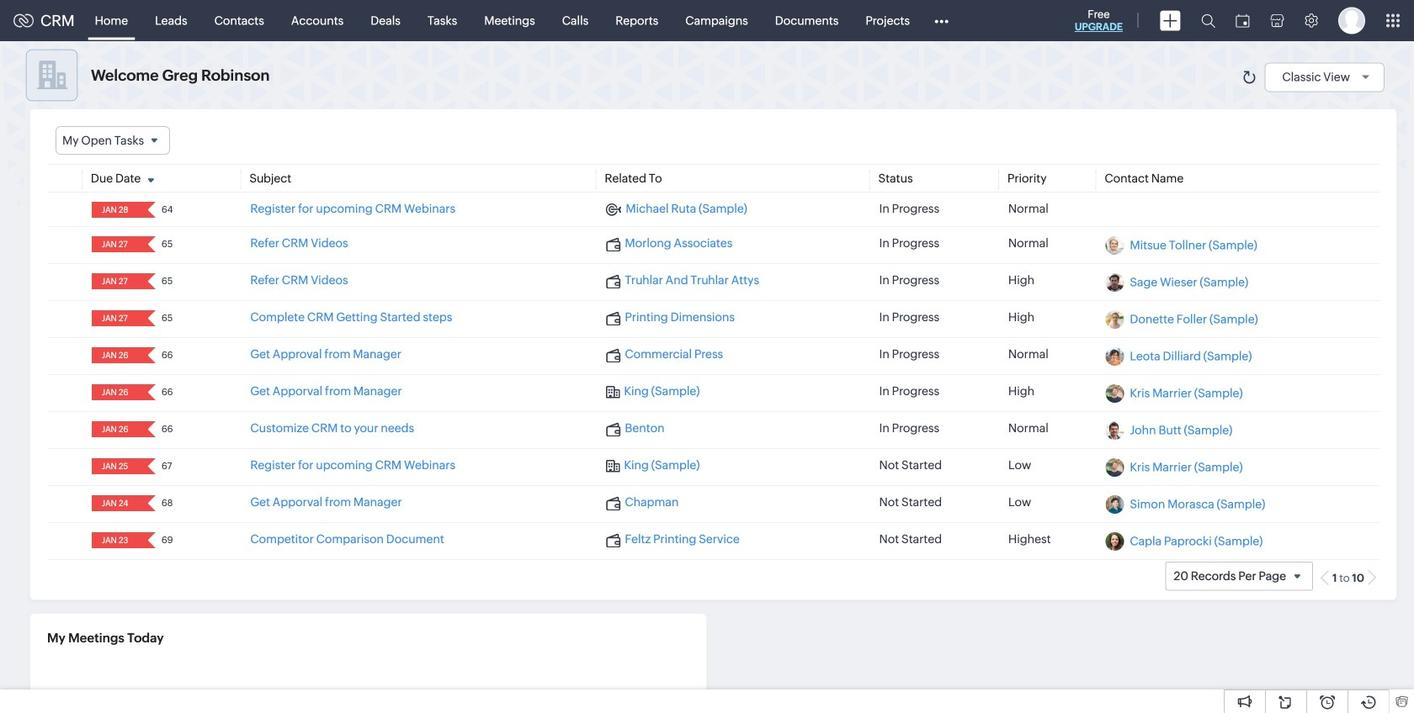 Task type: vqa. For each thing, say whether or not it's contained in the screenshot.
Manager
no



Task type: describe. For each thing, give the bounding box(es) containing it.
search element
[[1191, 0, 1226, 41]]

logo image
[[13, 14, 34, 27]]

create menu image
[[1160, 11, 1181, 31]]

profile element
[[1328, 0, 1375, 41]]



Task type: locate. For each thing, give the bounding box(es) containing it.
create menu element
[[1150, 0, 1191, 41]]

None field
[[56, 126, 170, 155], [97, 202, 136, 218], [97, 237, 136, 253], [97, 274, 136, 290], [97, 311, 136, 327], [97, 348, 136, 364], [97, 385, 136, 401], [97, 422, 136, 438], [97, 459, 136, 475], [97, 496, 136, 512], [97, 533, 136, 549], [56, 126, 170, 155], [97, 202, 136, 218], [97, 237, 136, 253], [97, 274, 136, 290], [97, 311, 136, 327], [97, 348, 136, 364], [97, 385, 136, 401], [97, 422, 136, 438], [97, 459, 136, 475], [97, 496, 136, 512], [97, 533, 136, 549]]

search image
[[1201, 13, 1215, 28]]

profile image
[[1338, 7, 1365, 34]]

calendar image
[[1236, 14, 1250, 27]]

Other Modules field
[[923, 7, 960, 34]]



